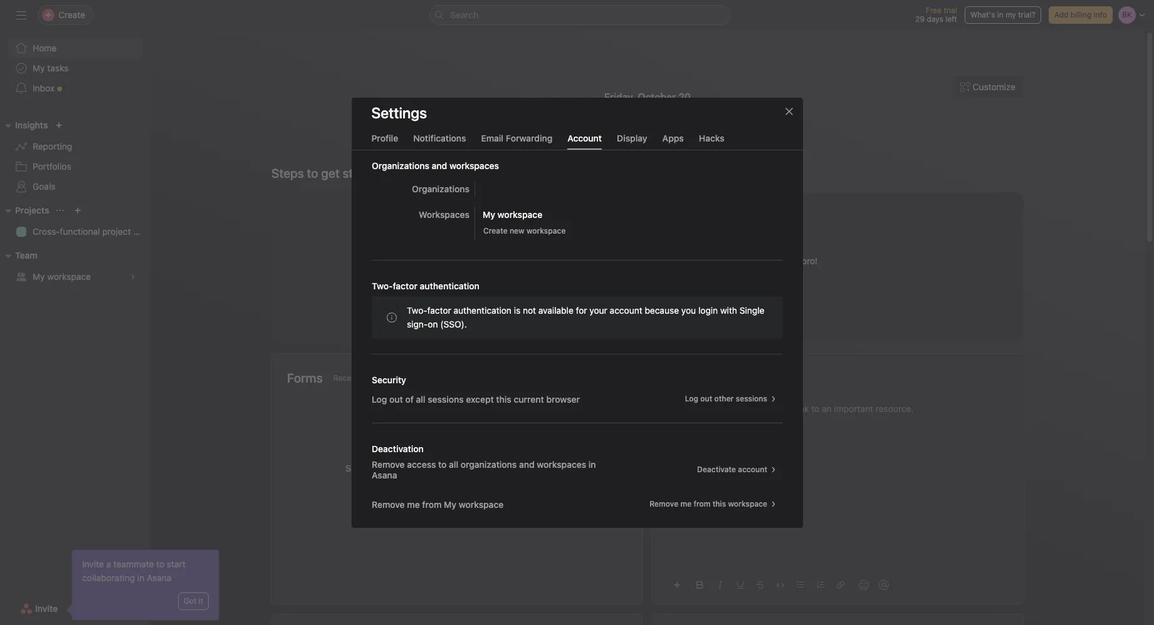 Task type: locate. For each thing, give the bounding box(es) containing it.
0 horizontal spatial asana
[[147, 573, 172, 584]]

my
[[33, 63, 45, 73], [483, 209, 495, 220], [33, 272, 45, 282], [444, 499, 456, 510]]

add inside button
[[1055, 10, 1069, 19]]

1 horizontal spatial two-
[[407, 305, 427, 316]]

workspace inside button
[[728, 499, 767, 509]]

20
[[679, 92, 691, 103]]

inbox
[[33, 83, 55, 93]]

1 horizontal spatial out
[[700, 394, 712, 404]]

email
[[481, 133, 504, 143]]

1 vertical spatial account
[[738, 465, 767, 474]]

account inside two-factor authentication is not available for your account because you login with single sign-on (sso).
[[610, 305, 642, 316]]

home
[[33, 43, 57, 53]]

display
[[617, 133, 648, 143]]

simplify how you manage work requests. create a form to prioritize and track incoming work.
[[346, 463, 569, 488]]

sessions left except
[[427, 394, 464, 404]]

my inside global element
[[33, 63, 45, 73]]

factor inside two-factor authentication is not available for your account because you login with single sign-on (sso).
[[427, 305, 451, 316]]

me down prioritize
[[407, 499, 420, 510]]

invite a teammate to start collaborating in asana got it
[[82, 559, 203, 606]]

me for my
[[407, 499, 420, 510]]

notifications
[[413, 133, 466, 143]]

new up you've at left
[[509, 226, 524, 235]]

and down notifications button
[[432, 160, 447, 171]]

1 horizontal spatial log
[[685, 394, 698, 404]]

invite
[[82, 559, 104, 570], [35, 604, 58, 615]]

0 horizontal spatial sessions
[[427, 394, 464, 404]]

me
[[407, 499, 420, 510], [680, 499, 691, 509]]

1 out from the left
[[389, 394, 403, 404]]

0 vertical spatial account
[[610, 305, 642, 316]]

0 vertical spatial authentication
[[420, 281, 479, 291]]

from inside button
[[693, 499, 711, 509]]

deactivate account button
[[691, 461, 783, 479]]

2 vertical spatial asana
[[147, 573, 172, 584]]

from
[[422, 499, 441, 510], [693, 499, 711, 509]]

out for of
[[389, 394, 403, 404]]

account right deactivate
[[738, 465, 767, 474]]

insights element
[[0, 114, 151, 199]]

organizations for organizations and workspaces
[[372, 160, 429, 171]]

0 horizontal spatial you
[[400, 463, 414, 474]]

insights button
[[0, 118, 48, 133]]

1 vertical spatial all
[[449, 459, 458, 470]]

except
[[466, 394, 494, 404]]

workspace inside 'link'
[[47, 272, 91, 282]]

me for this
[[680, 499, 691, 509]]

0 horizontal spatial a
[[106, 559, 111, 570]]

my down track
[[444, 499, 456, 510]]

0 vertical spatial form
[[550, 463, 569, 474]]

on left (sso). at the left
[[428, 319, 438, 330]]

steps
[[570, 290, 592, 300]]

log for log out other sessions
[[685, 394, 698, 404]]

2 horizontal spatial in
[[998, 10, 1004, 19]]

0 vertical spatial asana
[[775, 256, 799, 267]]

workspace down cross-functional project plan 'link'
[[47, 272, 91, 282]]

portfolios link
[[8, 157, 143, 177]]

0 horizontal spatial form
[[472, 501, 488, 510]]

code image
[[777, 582, 784, 589]]

on inside two-factor authentication is not available for your account because you login with single sign-on (sso).
[[428, 319, 438, 330]]

add new form
[[439, 501, 488, 510]]

profile
[[372, 133, 398, 143]]

other
[[714, 394, 734, 404]]

factor up sign-
[[393, 281, 417, 291]]

workspaces
[[419, 209, 469, 220]]

1 vertical spatial workspaces
[[537, 459, 586, 470]]

all up track
[[449, 459, 458, 470]]

me down deactivate account button
[[680, 499, 691, 509]]

remove for remove access to all organizations and workspaces in asana
[[372, 459, 405, 470]]

bold image
[[697, 582, 704, 589]]

search
[[451, 9, 479, 20]]

remove
[[372, 459, 405, 470], [372, 499, 405, 510], [649, 499, 678, 509]]

invite inside button
[[35, 604, 58, 615]]

0 horizontal spatial workspaces
[[449, 160, 499, 171]]

2 vertical spatial and
[[430, 477, 446, 488]]

1 vertical spatial on
[[428, 319, 438, 330]]

0 horizontal spatial me
[[407, 499, 420, 510]]

friday,
[[604, 92, 635, 103]]

1 me from the left
[[407, 499, 420, 510]]

an
[[762, 256, 772, 267]]

1 vertical spatial factor
[[427, 305, 451, 316]]

workspace down incoming
[[459, 499, 503, 510]]

this
[[496, 394, 511, 404], [713, 499, 726, 509]]

new inside button
[[455, 501, 469, 510]]

days
[[927, 14, 944, 24]]

log
[[372, 394, 387, 404], [685, 394, 698, 404]]

0 horizontal spatial this
[[496, 394, 511, 404]]

add for add billing info
[[1055, 10, 1069, 19]]

global element
[[0, 31, 151, 106]]

1 horizontal spatial form
[[550, 463, 569, 474]]

1 vertical spatial authentication
[[453, 305, 511, 316]]

me inside 'remove me from this workspace' button
[[680, 499, 691, 509]]

access
[[407, 459, 436, 470]]

1 horizontal spatial workspaces
[[537, 459, 586, 470]]

remove inside remove access to all organizations and workspaces in asana
[[372, 459, 405, 470]]

1 sessions from the left
[[427, 394, 464, 404]]

factor
[[393, 281, 417, 291], [427, 305, 451, 316]]

to down the how
[[382, 477, 390, 488]]

factor for two-factor authentication
[[393, 281, 417, 291]]

asana down deactivation
[[372, 470, 397, 481]]

1 vertical spatial you
[[400, 463, 414, 474]]

teams element
[[0, 245, 151, 290]]

0 horizontal spatial account
[[610, 305, 642, 316]]

to left work
[[438, 459, 446, 470]]

2 out from the left
[[700, 394, 712, 404]]

from for my
[[422, 499, 441, 510]]

toolbar
[[668, 571, 1008, 599]]

log inside log out other sessions button
[[685, 394, 698, 404]]

account
[[610, 305, 642, 316], [738, 465, 767, 474]]

invite a teammate to start collaborating in asana tooltip
[[68, 551, 219, 621]]

browser
[[546, 394, 580, 404]]

0 vertical spatial you
[[681, 305, 696, 316]]

my for my workspace create new workspace
[[483, 209, 495, 220]]

organizations down organizations and workspaces
[[412, 183, 469, 194]]

1 horizontal spatial factor
[[427, 305, 451, 316]]

strikethrough image
[[757, 582, 764, 589]]

underline image
[[737, 582, 744, 589]]

numbered list image
[[817, 582, 825, 589]]

log for log out of all sessions except this current browser
[[372, 394, 387, 404]]

0 horizontal spatial two-
[[372, 281, 393, 291]]

0 vertical spatial create
[[483, 226, 507, 235]]

hacks
[[699, 133, 725, 143]]

and up work.
[[519, 459, 534, 470]]

0 horizontal spatial all
[[416, 394, 425, 404]]

workspace up create new workspace button
[[497, 209, 542, 220]]

0 vertical spatial all
[[416, 394, 425, 404]]

2 sessions from the left
[[736, 394, 767, 404]]

my left tasks
[[33, 63, 45, 73]]

brad
[[573, 231, 604, 248]]

factor for two-factor authentication is not available for your account because you login with single sign-on (sso).
[[427, 305, 451, 316]]

all inside remove access to all organizations and workspaces in asana
[[449, 459, 458, 470]]

1 horizontal spatial me
[[680, 499, 691, 509]]

of
[[405, 394, 413, 404]]

1 vertical spatial create
[[513, 463, 540, 474]]

0 vertical spatial invite
[[82, 559, 104, 570]]

account right your
[[610, 305, 642, 316]]

a up the collaborating
[[106, 559, 111, 570]]

factor up (sso). at the left
[[427, 305, 451, 316]]

to right steps
[[307, 166, 318, 181]]

log left other
[[685, 394, 698, 404]]

new down track
[[455, 501, 469, 510]]

0 vertical spatial add
[[1055, 10, 1069, 19]]

from down prioritize
[[422, 499, 441, 510]]

you left login in the right of the page
[[681, 305, 696, 316]]

0 vertical spatial two-
[[372, 281, 393, 291]]

you
[[681, 305, 696, 316], [400, 463, 414, 474]]

0 vertical spatial on
[[652, 231, 669, 248]]

1 vertical spatial form
[[472, 501, 488, 510]]

profile button
[[372, 133, 398, 150]]

my workspace link
[[8, 267, 143, 287]]

got
[[184, 597, 196, 606]]

home link
[[8, 38, 143, 58]]

create
[[483, 226, 507, 235], [513, 463, 540, 474]]

1 horizontal spatial this
[[713, 499, 726, 509]]

at mention image
[[879, 581, 889, 591]]

0 horizontal spatial from
[[422, 499, 441, 510]]

authentication for two-factor authentication is not available for your account because you login with single sign-on (sso).
[[453, 305, 511, 316]]

form inside 'simplify how you manage work requests. create a form to prioritize and track incoming work.'
[[550, 463, 569, 474]]

goals
[[33, 181, 56, 192]]

2 log from the left
[[685, 394, 698, 404]]

my inside "my workspace create new workspace"
[[483, 209, 495, 220]]

free
[[926, 6, 942, 15]]

1 horizontal spatial invite
[[82, 559, 104, 570]]

more
[[547, 290, 568, 300]]

form
[[550, 463, 569, 474], [472, 501, 488, 510]]

my workspace
[[33, 272, 91, 282]]

1 vertical spatial add
[[439, 501, 453, 510]]

to right going
[[717, 256, 725, 267]]

out
[[389, 394, 403, 404], [700, 394, 712, 404]]

create inside 'simplify how you manage work requests. create a form to prioritize and track incoming work.'
[[513, 463, 540, 474]]

0 vertical spatial and
[[432, 160, 447, 171]]

two-factor authentication is not available for your account because you login with single sign-on (sso).
[[407, 305, 764, 330]]

0 horizontal spatial invite
[[35, 604, 58, 615]]

sessions right other
[[736, 394, 767, 404]]

out left other
[[700, 394, 712, 404]]

2 me from the left
[[680, 499, 691, 509]]

create new workspace button
[[478, 222, 571, 240]]

cross-
[[33, 226, 60, 237]]

workspace down deactivate account button
[[728, 499, 767, 509]]

1 horizontal spatial on
[[652, 231, 669, 248]]

my for my tasks
[[33, 63, 45, 73]]

cross-functional project plan
[[33, 226, 150, 237]]

0 vertical spatial new
[[509, 226, 524, 235]]

friday, october 20
[[604, 92, 691, 103]]

great
[[509, 231, 545, 248]]

you've
[[509, 256, 535, 267]]

1 vertical spatial asana
[[372, 470, 397, 481]]

organizations down profile button
[[372, 160, 429, 171]]

create up work.
[[513, 463, 540, 474]]

0 horizontal spatial add
[[439, 501, 453, 510]]

and down manage
[[430, 477, 446, 488]]

projects
[[15, 205, 49, 216]]

workspace up "completed"
[[526, 226, 566, 235]]

1 horizontal spatial from
[[693, 499, 711, 509]]

1 horizontal spatial you
[[681, 305, 696, 316]]

pro!
[[802, 256, 818, 267]]

on up you've completed the beginner course. keep going to become an asana pro!
[[652, 231, 669, 248]]

0 vertical spatial organizations
[[372, 160, 429, 171]]

0 vertical spatial a
[[543, 463, 547, 474]]

1 log from the left
[[372, 394, 387, 404]]

1 horizontal spatial asana
[[372, 470, 397, 481]]

0 horizontal spatial create
[[483, 226, 507, 235]]

add down track
[[439, 501, 453, 510]]

1 horizontal spatial all
[[449, 459, 458, 470]]

1 vertical spatial two-
[[407, 305, 427, 316]]

got it button
[[178, 593, 209, 611]]

create left great
[[483, 226, 507, 235]]

bulleted list image
[[797, 582, 805, 589]]

1 horizontal spatial account
[[738, 465, 767, 474]]

0 horizontal spatial factor
[[393, 281, 417, 291]]

settings
[[372, 104, 427, 121]]

out left "of" at the bottom of page
[[389, 394, 403, 404]]

unlock more steps button
[[509, 283, 601, 306]]

1 horizontal spatial add
[[1055, 10, 1069, 19]]

from down deactivate
[[693, 499, 711, 509]]

link image
[[837, 582, 845, 589]]

this inside button
[[713, 499, 726, 509]]

inbox link
[[8, 78, 143, 98]]

0 horizontal spatial new
[[455, 501, 469, 510]]

all for organizations
[[449, 459, 458, 470]]

authentication inside two-factor authentication is not available for your account because you login with single sign-on (sso).
[[453, 305, 511, 316]]

plan
[[133, 226, 150, 237]]

workspace for remove me from my workspace
[[459, 499, 503, 510]]

it
[[199, 597, 203, 606]]

workspaces
[[449, 160, 499, 171], [537, 459, 586, 470]]

1 vertical spatial a
[[106, 559, 111, 570]]

a right requests.
[[543, 463, 547, 474]]

0 vertical spatial in
[[998, 10, 1004, 19]]

incoming
[[471, 477, 508, 488]]

log down security
[[372, 394, 387, 404]]

invite inside "invite a teammate to start collaborating in asana got it"
[[82, 559, 104, 570]]

1 horizontal spatial new
[[509, 226, 524, 235]]

2 from from the left
[[693, 499, 711, 509]]

1 vertical spatial invite
[[35, 604, 58, 615]]

this right except
[[496, 394, 511, 404]]

2 horizontal spatial asana
[[775, 256, 799, 267]]

work
[[451, 463, 471, 474]]

1 from from the left
[[422, 499, 441, 510]]

1 horizontal spatial create
[[513, 463, 540, 474]]

0 horizontal spatial out
[[389, 394, 403, 404]]

project
[[102, 226, 131, 237]]

my tasks link
[[8, 58, 143, 78]]

1 vertical spatial new
[[455, 501, 469, 510]]

remove me from this workspace button
[[644, 496, 783, 513]]

all right "of" at the bottom of page
[[416, 394, 425, 404]]

this down deactivate
[[713, 499, 726, 509]]

close image
[[784, 106, 794, 116]]

asana right an
[[775, 256, 799, 267]]

my inside 'link'
[[33, 272, 45, 282]]

0 vertical spatial factor
[[393, 281, 417, 291]]

1 horizontal spatial a
[[543, 463, 547, 474]]

1 horizontal spatial in
[[588, 459, 596, 470]]

my up create new workspace button
[[483, 209, 495, 220]]

invite for invite
[[35, 604, 58, 615]]

you up prioritize
[[400, 463, 414, 474]]

add left billing
[[1055, 10, 1069, 19]]

two- inside two-factor authentication is not available for your account because you login with single sign-on (sso).
[[407, 305, 427, 316]]

projects element
[[0, 199, 151, 245]]

asana down start
[[147, 573, 172, 584]]

add inside button
[[439, 501, 453, 510]]

0 vertical spatial this
[[496, 394, 511, 404]]

my down team
[[33, 272, 45, 282]]

asana
[[775, 256, 799, 267], [372, 470, 397, 481], [147, 573, 172, 584]]

1 vertical spatial this
[[713, 499, 726, 509]]

add billing info
[[1055, 10, 1107, 19]]

remove inside button
[[649, 499, 678, 509]]

to
[[307, 166, 318, 181], [717, 256, 725, 267], [438, 459, 446, 470], [382, 477, 390, 488], [156, 559, 164, 570]]

0 horizontal spatial log
[[372, 394, 387, 404]]

0 horizontal spatial in
[[137, 573, 144, 584]]

with
[[720, 305, 737, 316]]

1 vertical spatial and
[[519, 459, 534, 470]]

0 horizontal spatial on
[[428, 319, 438, 330]]

1 vertical spatial in
[[588, 459, 596, 470]]

and
[[432, 160, 447, 171], [519, 459, 534, 470], [430, 477, 446, 488]]

you're
[[607, 231, 649, 248]]

2 vertical spatial in
[[137, 573, 144, 584]]

1 vertical spatial organizations
[[412, 183, 469, 194]]

your way!
[[672, 231, 736, 248]]

course.
[[637, 256, 667, 267]]

you inside 'simplify how you manage work requests. create a form to prioritize and track incoming work.'
[[400, 463, 414, 474]]

organizations
[[460, 459, 517, 470]]

to left start
[[156, 559, 164, 570]]

out for other
[[700, 394, 712, 404]]

1 horizontal spatial sessions
[[736, 394, 767, 404]]

your
[[589, 305, 607, 316]]

out inside button
[[700, 394, 712, 404]]

portfolios
[[33, 161, 71, 172]]



Task type: describe. For each thing, give the bounding box(es) containing it.
not
[[523, 305, 536, 316]]

team
[[15, 250, 37, 261]]

trial
[[944, 6, 958, 15]]

form inside the add new form button
[[472, 501, 488, 510]]

sessions inside button
[[736, 394, 767, 404]]

left
[[946, 14, 958, 24]]

collaborating
[[82, 573, 135, 584]]

a inside "invite a teammate to start collaborating in asana got it"
[[106, 559, 111, 570]]

italics image
[[717, 582, 724, 589]]

to inside remove access to all organizations and workspaces in asana
[[438, 459, 446, 470]]

reporting link
[[8, 137, 143, 157]]

invite for invite a teammate to start collaborating in asana got it
[[82, 559, 104, 570]]

deactivate
[[697, 465, 736, 474]]

goals link
[[8, 177, 143, 197]]

functional
[[60, 226, 100, 237]]

available
[[538, 305, 573, 316]]

remove for remove me from this workspace
[[649, 499, 678, 509]]

single
[[739, 305, 764, 316]]

my workspace create new workspace
[[483, 209, 566, 235]]

hide sidebar image
[[16, 10, 26, 20]]

keep
[[669, 256, 690, 267]]

what's in my trial? button
[[965, 6, 1042, 24]]

workspace for remove me from this workspace
[[728, 499, 767, 509]]

my for my workspace
[[33, 272, 45, 282]]

to inside "invite a teammate to start collaborating in asana got it"
[[156, 559, 164, 570]]

log out other sessions button
[[679, 390, 783, 408]]

you inside two-factor authentication is not available for your account because you login with single sign-on (sso).
[[681, 305, 696, 316]]

(sso).
[[440, 319, 467, 330]]

to inside 'simplify how you manage work requests. create a form to prioritize and track incoming work.'
[[382, 477, 390, 488]]

in inside remove access to all organizations and workspaces in asana
[[588, 459, 596, 470]]

two-factor authentication
[[372, 281, 479, 291]]

log out of all sessions except this current browser
[[372, 394, 580, 404]]

two- for two-factor authentication is not available for your account because you login with single sign-on (sso).
[[407, 305, 427, 316]]

apps
[[663, 133, 684, 143]]

steps
[[272, 166, 304, 181]]

for
[[576, 305, 587, 316]]

add billing info button
[[1049, 6, 1113, 24]]

team button
[[0, 248, 37, 263]]

new inside "my workspace create new workspace"
[[509, 226, 524, 235]]

unlock more steps
[[517, 290, 592, 300]]

what's
[[971, 10, 995, 19]]

email forwarding button
[[481, 133, 553, 150]]

search button
[[429, 5, 730, 25]]

remove for remove me from my workspace
[[372, 499, 405, 510]]

authentication for two-factor authentication
[[420, 281, 479, 291]]

a inside 'simplify how you manage work requests. create a form to prioritize and track incoming work.'
[[543, 463, 547, 474]]

create inside "my workspace create new workspace"
[[483, 226, 507, 235]]

projects button
[[0, 203, 49, 218]]

deactivate account
[[697, 465, 767, 474]]

asana inside remove access to all organizations and workspaces in asana
[[372, 470, 397, 481]]

display button
[[617, 133, 648, 150]]

search list box
[[429, 5, 730, 25]]

account inside deactivate account button
[[738, 465, 767, 474]]

unlock
[[517, 290, 545, 300]]

asana inside "invite a teammate to start collaborating in asana got it"
[[147, 573, 172, 584]]

organizations for organizations
[[412, 183, 469, 194]]

workspaces inside remove access to all organizations and workspaces in asana
[[537, 459, 586, 470]]

sign-
[[407, 319, 428, 330]]

hacks button
[[699, 133, 725, 150]]

beginner
[[599, 256, 634, 267]]

prioritize
[[393, 477, 428, 488]]

0 vertical spatial workspaces
[[449, 160, 499, 171]]

security
[[372, 375, 406, 385]]

info
[[1094, 10, 1107, 19]]

trial?
[[1019, 10, 1036, 19]]

apps button
[[663, 133, 684, 150]]

log out other sessions
[[685, 394, 767, 404]]

notifications button
[[413, 133, 466, 150]]

add new form button
[[421, 497, 494, 515]]

forms
[[287, 371, 323, 386]]

billing
[[1071, 10, 1092, 19]]

29
[[916, 14, 925, 24]]

workspace for my workspace create new workspace
[[526, 226, 566, 235]]

great job brad you're on your way!
[[509, 231, 736, 248]]

add for add new form
[[439, 501, 453, 510]]

all for sessions
[[416, 394, 425, 404]]

remove access to all organizations and workspaces in asana
[[372, 459, 596, 481]]

two- for two-factor authentication
[[372, 281, 393, 291]]

and inside remove access to all organizations and workspaces in asana
[[519, 459, 534, 470]]

current
[[514, 394, 544, 404]]

email forwarding
[[481, 133, 553, 143]]

customize button
[[952, 76, 1024, 98]]

job
[[549, 231, 569, 248]]

track
[[448, 477, 469, 488]]

reporting
[[33, 141, 72, 152]]

in inside "invite a teammate to start collaborating in asana got it"
[[137, 573, 144, 584]]

work.
[[510, 477, 532, 488]]

in inside button
[[998, 10, 1004, 19]]

requests.
[[473, 463, 511, 474]]

and inside 'simplify how you manage work requests. create a form to prioritize and track incoming work.'
[[430, 477, 446, 488]]

get started
[[321, 166, 383, 181]]

completed
[[538, 256, 581, 267]]

account button
[[568, 133, 602, 150]]

from for this
[[693, 499, 711, 509]]



Task type: vqa. For each thing, say whether or not it's contained in the screenshot.
See details, My workspace image
no



